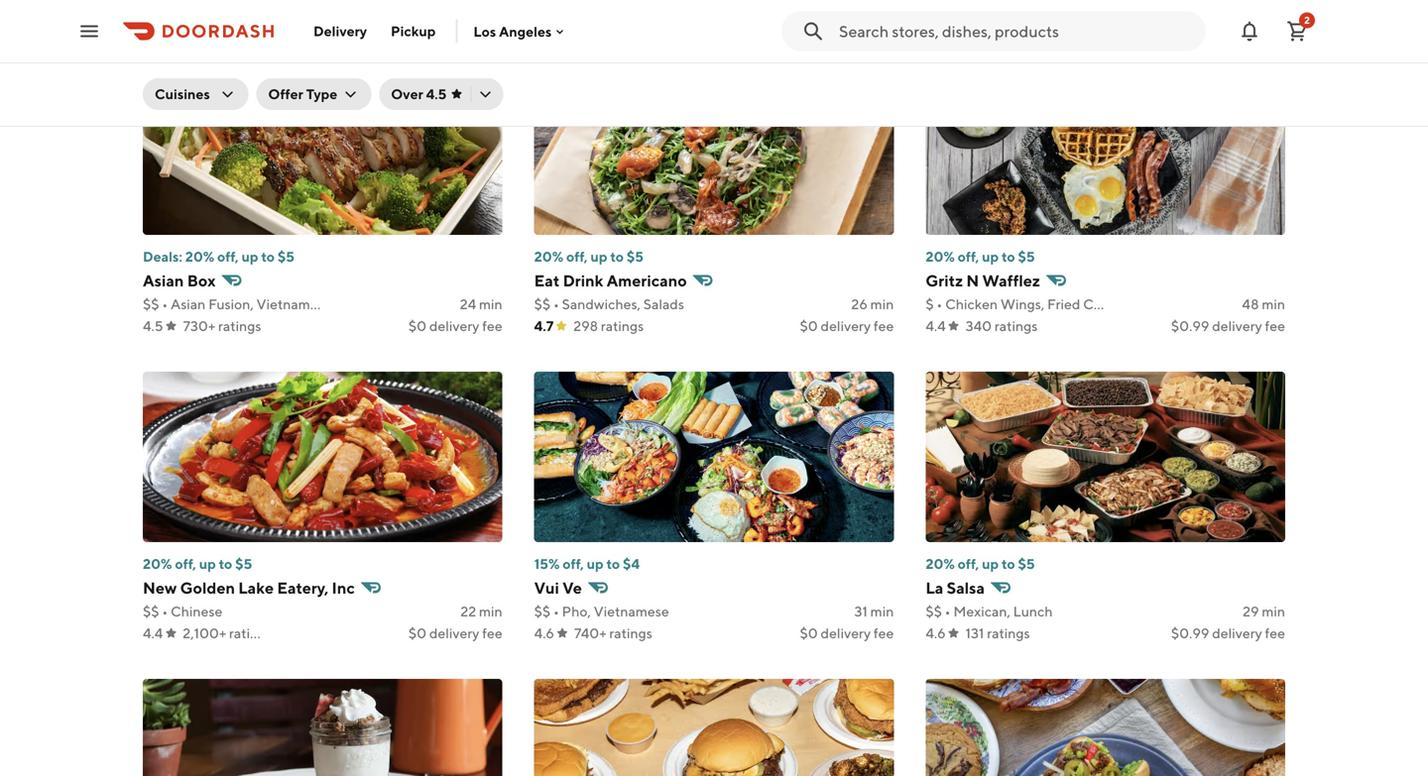Task type: locate. For each thing, give the bounding box(es) containing it.
fee down 26 min
[[874, 318, 894, 334]]

asian up 730+
[[171, 296, 206, 312]]

4.4
[[926, 318, 946, 334], [143, 625, 163, 642]]

min
[[479, 296, 503, 312], [871, 296, 894, 312], [1262, 296, 1285, 312], [479, 604, 503, 620], [871, 604, 894, 620], [1262, 604, 1285, 620]]

delivery down 29
[[1212, 625, 1262, 642]]

20%
[[185, 248, 214, 265], [534, 248, 564, 265], [926, 248, 955, 265], [143, 556, 172, 572], [926, 556, 955, 572]]

up for new golden lake eatery, inc
[[199, 556, 216, 572]]

min for vui ve
[[871, 604, 894, 620]]

ratings down new golden lake eatery, inc
[[229, 625, 272, 642]]

fee for la salsa
[[1265, 625, 1285, 642]]

off,
[[217, 248, 239, 265], [566, 248, 588, 265], [958, 248, 979, 265], [175, 556, 196, 572], [563, 556, 584, 572], [958, 556, 979, 572]]

1 vertical spatial vietnamese
[[594, 604, 669, 620]]

off, up n
[[958, 248, 979, 265]]

0 vertical spatial 4.4
[[926, 318, 946, 334]]

chicken
[[945, 296, 998, 312], [1083, 296, 1136, 312]]

min right '31'
[[871, 604, 894, 620]]

20% up new at the bottom of page
[[143, 556, 172, 572]]

$$ down vui
[[534, 604, 551, 620]]

fee
[[482, 318, 503, 334], [874, 318, 894, 334], [1265, 318, 1285, 334], [482, 625, 503, 642], [874, 625, 894, 642], [1265, 625, 1285, 642]]

20% off, up to $5 up gritz n wafflez at the right
[[926, 248, 1035, 265]]

los
[[474, 23, 496, 39]]

1 4.6 from the left
[[534, 625, 554, 642]]

delivery down the 26 at the top
[[821, 318, 871, 334]]

ratings down $$ • sandwiches, salads
[[601, 318, 644, 334]]

$ • chicken wings, fried chicken
[[926, 296, 1136, 312]]

4.6 down vui
[[534, 625, 554, 642]]

$$ down new at the bottom of page
[[143, 604, 159, 620]]

$0 delivery fee for eat drink americano
[[800, 318, 894, 334]]

$0.99 delivery fee down 29
[[1171, 625, 1285, 642]]

$0 delivery fee down 22
[[409, 625, 503, 642]]

2 $0.99 delivery fee from the top
[[1171, 625, 1285, 642]]

cuisines button
[[143, 78, 248, 110]]

to left "$4" at the left of the page
[[607, 556, 620, 572]]

mexican,
[[953, 604, 1010, 620]]

min for asian box
[[479, 296, 503, 312]]

vietnamese right fusion,
[[256, 296, 332, 312]]

20% for americano
[[534, 248, 564, 265]]

Store search: begin typing to search for stores available on DoorDash text field
[[839, 20, 1194, 42]]

48
[[1242, 296, 1259, 312]]

angeles
[[499, 23, 552, 39]]

ratings down $$ • asian fusion, vietnamese
[[218, 318, 261, 334]]

730+ ratings
[[183, 318, 261, 334]]

4.4 down $$ • chinese
[[143, 625, 163, 642]]

eat drink americano
[[534, 271, 687, 290]]

$0.99 for gritz n wafflez
[[1171, 318, 1209, 334]]

up left "$4" at the left of the page
[[587, 556, 604, 572]]

min right 22
[[479, 604, 503, 620]]

$$ for asian
[[143, 296, 159, 312]]

• up 4.7 at the top left of the page
[[553, 296, 559, 312]]

ratings
[[218, 318, 261, 334], [601, 318, 644, 334], [995, 318, 1038, 334], [229, 625, 272, 642], [609, 625, 652, 642], [987, 625, 1030, 642]]

$0 delivery fee
[[409, 318, 503, 334], [800, 318, 894, 334], [409, 625, 503, 642], [800, 625, 894, 642]]

fee down 22 min
[[482, 625, 503, 642]]

4.5
[[426, 86, 447, 102], [143, 318, 163, 334]]

$0 delivery fee down the 26 at the top
[[800, 318, 894, 334]]

to up golden
[[219, 556, 232, 572]]

0 horizontal spatial 4.6
[[534, 625, 554, 642]]

4.5 left 730+
[[143, 318, 163, 334]]

up up eat drink americano
[[591, 248, 607, 265]]

$0 delivery fee down 24
[[409, 318, 503, 334]]

20% off, up to $5
[[534, 248, 644, 265], [926, 248, 1035, 265], [143, 556, 252, 572], [926, 556, 1035, 572]]

2
[[1304, 14, 1310, 26]]

1 vertical spatial $0.99
[[1171, 625, 1209, 642]]

1 horizontal spatial 4.4
[[926, 318, 946, 334]]

• for new
[[162, 604, 168, 620]]

to up "$$ • mexican, lunch"
[[1002, 556, 1015, 572]]

1 vertical spatial $0.99 delivery fee
[[1171, 625, 1285, 642]]

20% off, up to $5 for salsa
[[926, 556, 1035, 572]]

$$ • chinese
[[143, 604, 222, 620]]

20% off, up to $5 up drink
[[534, 248, 644, 265]]

up up salsa
[[982, 556, 999, 572]]

to up $$ • asian fusion, vietnamese
[[261, 248, 275, 265]]

0 vertical spatial $0.99 delivery fee
[[1171, 318, 1285, 334]]

1 horizontal spatial 4.5
[[426, 86, 447, 102]]

to
[[261, 248, 275, 265], [610, 248, 624, 265], [1002, 248, 1015, 265], [219, 556, 232, 572], [607, 556, 620, 572], [1002, 556, 1015, 572]]

deals:
[[143, 248, 182, 265]]

0 vertical spatial vietnamese
[[256, 296, 332, 312]]

fee for asian box
[[482, 318, 503, 334]]

fee for gritz n wafflez
[[1265, 318, 1285, 334]]

chicken right fried
[[1083, 296, 1136, 312]]

20% for lake
[[143, 556, 172, 572]]

up for gritz n wafflez
[[982, 248, 999, 265]]

1 horizontal spatial vietnamese
[[594, 604, 669, 620]]

• down asian box
[[162, 296, 168, 312]]

$0.99 delivery fee down 48
[[1171, 318, 1285, 334]]

20% off, up to $5 up salsa
[[926, 556, 1035, 572]]

20% off, up to $5 for drink
[[534, 248, 644, 265]]

off, up fusion,
[[217, 248, 239, 265]]

0 horizontal spatial chicken
[[945, 296, 998, 312]]

$0.99 for la salsa
[[1171, 625, 1209, 642]]

min right 24
[[479, 296, 503, 312]]

24
[[460, 296, 476, 312]]

•
[[162, 296, 168, 312], [553, 296, 559, 312], [937, 296, 943, 312], [162, 604, 168, 620], [553, 604, 559, 620], [945, 604, 951, 620]]

to up wafflez
[[1002, 248, 1015, 265]]

to for new golden lake eatery, inc
[[219, 556, 232, 572]]

off, for eat drink americano
[[566, 248, 588, 265]]

delivery down 22
[[429, 625, 479, 642]]

$0 delivery fee down '31'
[[800, 625, 894, 642]]

off, for la salsa
[[958, 556, 979, 572]]

asian down deals: at the left of page
[[143, 271, 184, 290]]

$$ for la
[[926, 604, 942, 620]]

fee down 24 min at top
[[482, 318, 503, 334]]

1 horizontal spatial 4.6
[[926, 625, 946, 642]]

4.4 down $
[[926, 318, 946, 334]]

20% up box
[[185, 248, 214, 265]]

$4
[[623, 556, 640, 572]]

delivery down 48
[[1212, 318, 1262, 334]]

• right $
[[937, 296, 943, 312]]

$0
[[409, 318, 427, 334], [800, 318, 818, 334], [409, 625, 427, 642], [800, 625, 818, 642]]

min right 48
[[1262, 296, 1285, 312]]

delivery for eat drink americano
[[821, 318, 871, 334]]

up for eat drink americano
[[591, 248, 607, 265]]

1 horizontal spatial chicken
[[1083, 296, 1136, 312]]

delivery down '31'
[[821, 625, 871, 642]]

$0.99 delivery fee for la salsa
[[1171, 625, 1285, 642]]

1 items, open order cart image
[[1285, 19, 1309, 43]]

298 ratings
[[573, 318, 644, 334]]

to up eat drink americano
[[610, 248, 624, 265]]

4.6
[[534, 625, 554, 642], [926, 625, 946, 642]]

$0 for vui ve
[[800, 625, 818, 642]]

off, up ve
[[563, 556, 584, 572]]

20% off, up to $5 up golden
[[143, 556, 252, 572]]

0 horizontal spatial 4.5
[[143, 318, 163, 334]]

0 horizontal spatial 4.4
[[143, 625, 163, 642]]

notification bell image
[[1238, 19, 1262, 43]]

• for eat
[[553, 296, 559, 312]]

off, up golden
[[175, 556, 196, 572]]

to for vui ve
[[607, 556, 620, 572]]

20% up the eat
[[534, 248, 564, 265]]

chicken up 340
[[945, 296, 998, 312]]

2 $0.99 from the top
[[1171, 625, 1209, 642]]

vui
[[534, 579, 559, 598]]

$$ down asian box
[[143, 296, 159, 312]]

0 vertical spatial 4.5
[[426, 86, 447, 102]]

ratings for ve
[[609, 625, 652, 642]]

up up gritz n wafflez at the right
[[982, 248, 999, 265]]

1 $0.99 from the top
[[1171, 318, 1209, 334]]

20% up gritz
[[926, 248, 955, 265]]

up
[[241, 248, 258, 265], [591, 248, 607, 265], [982, 248, 999, 265], [199, 556, 216, 572], [587, 556, 604, 572], [982, 556, 999, 572]]

fee down 31 min
[[874, 625, 894, 642]]

$$ up 4.7 at the top left of the page
[[534, 296, 551, 312]]

ratings down wings,
[[995, 318, 1038, 334]]

vietnamese up 740+ ratings
[[594, 604, 669, 620]]

ratings for drink
[[601, 318, 644, 334]]

• left pho,
[[553, 604, 559, 620]]

0 horizontal spatial vietnamese
[[256, 296, 332, 312]]

15% off, up to $4
[[534, 556, 640, 572]]

20% off, up to $5 for n
[[926, 248, 1035, 265]]

off, up salsa
[[958, 556, 979, 572]]

$$ down la
[[926, 604, 942, 620]]

sandwiches,
[[562, 296, 641, 312]]

eatery,
[[277, 579, 329, 598]]

• for la
[[945, 604, 951, 620]]

up up $$ • asian fusion, vietnamese
[[241, 248, 258, 265]]

wings,
[[1001, 296, 1045, 312]]

• down new at the bottom of page
[[162, 604, 168, 620]]

lunch
[[1013, 604, 1053, 620]]

$5 up wafflez
[[1018, 248, 1035, 265]]

$$ for new
[[143, 604, 159, 620]]

$0.99
[[1171, 318, 1209, 334], [1171, 625, 1209, 642]]

fee down 29 min
[[1265, 625, 1285, 642]]

fried
[[1047, 296, 1080, 312]]

2 4.6 from the left
[[926, 625, 946, 642]]

drink
[[563, 271, 603, 290]]

up for vui ve
[[587, 556, 604, 572]]

$0.99 delivery fee
[[1171, 318, 1285, 334], [1171, 625, 1285, 642]]

4.6 left 131
[[926, 625, 946, 642]]

min for new golden lake eatery, inc
[[479, 604, 503, 620]]

ratings down "$$ • mexican, lunch"
[[987, 625, 1030, 642]]

over 4.5
[[391, 86, 447, 102]]

up up golden
[[199, 556, 216, 572]]

min right the 26 at the top
[[871, 296, 894, 312]]

4.5 right over
[[426, 86, 447, 102]]

$5 up new golden lake eatery, inc
[[235, 556, 252, 572]]

delivery for new golden lake eatery, inc
[[429, 625, 479, 642]]

fee down 48 min
[[1265, 318, 1285, 334]]

$$
[[143, 296, 159, 312], [534, 296, 551, 312], [143, 604, 159, 620], [534, 604, 551, 620], [926, 604, 942, 620]]

1 vertical spatial 4.5
[[143, 318, 163, 334]]

$0.99 delivery fee for gritz n wafflez
[[1171, 318, 1285, 334]]

min right 29
[[1262, 604, 1285, 620]]

new golden lake eatery, inc
[[143, 579, 355, 598]]

2,100+ ratings
[[183, 625, 272, 642]]

• down la salsa
[[945, 604, 951, 620]]

gritz
[[926, 271, 963, 290]]

0 vertical spatial $0.99
[[1171, 318, 1209, 334]]

48 min
[[1242, 296, 1285, 312]]

deals: 20% off, up to $5
[[143, 248, 295, 265]]

delivery down 24
[[429, 318, 479, 334]]

chinese
[[171, 604, 222, 620]]

ratings for n
[[995, 318, 1038, 334]]

vietnamese
[[256, 296, 332, 312], [594, 604, 669, 620]]

1 $0.99 delivery fee from the top
[[1171, 318, 1285, 334]]

delivery
[[429, 318, 479, 334], [821, 318, 871, 334], [1212, 318, 1262, 334], [429, 625, 479, 642], [821, 625, 871, 642], [1212, 625, 1262, 642]]

1 vertical spatial 4.4
[[143, 625, 163, 642]]

ratings down the $$ • pho, vietnamese
[[609, 625, 652, 642]]

730+
[[183, 318, 215, 334]]

$5 up americano
[[627, 248, 644, 265]]

4.4 for new golden lake eatery, inc
[[143, 625, 163, 642]]

off, up drink
[[566, 248, 588, 265]]

$0 for new golden lake eatery, inc
[[409, 625, 427, 642]]



Task type: describe. For each thing, give the bounding box(es) containing it.
$$ for eat
[[534, 296, 551, 312]]

salsa
[[947, 579, 985, 598]]

ratings for salsa
[[987, 625, 1030, 642]]

delivery for gritz n wafflez
[[1212, 318, 1262, 334]]

31 min
[[854, 604, 894, 620]]

off, for vui ve
[[563, 556, 584, 572]]

new
[[143, 579, 177, 598]]

• for asian
[[162, 296, 168, 312]]

vui ve
[[534, 579, 582, 598]]

delivery button
[[302, 15, 379, 47]]

29 min
[[1243, 604, 1285, 620]]

off, for new golden lake eatery, inc
[[175, 556, 196, 572]]

4.6 for vui
[[534, 625, 554, 642]]

4.6 for la
[[926, 625, 946, 642]]

1 vertical spatial asian
[[171, 296, 206, 312]]

to for eat drink americano
[[610, 248, 624, 265]]

24 min
[[460, 296, 503, 312]]

$
[[926, 296, 934, 312]]

box
[[187, 271, 216, 290]]

298
[[573, 318, 598, 334]]

min for la salsa
[[1262, 604, 1285, 620]]

4.5 inside over 4.5 button
[[426, 86, 447, 102]]

fee for eat drink americano
[[874, 318, 894, 334]]

$$ for vui
[[534, 604, 551, 620]]

delivery for la salsa
[[1212, 625, 1262, 642]]

to for la salsa
[[1002, 556, 1015, 572]]

inc
[[332, 579, 355, 598]]

gritz n wafflez
[[926, 271, 1040, 290]]

los angeles
[[474, 23, 552, 39]]

$0 for eat drink americano
[[800, 318, 818, 334]]

$5 up $$ • asian fusion, vietnamese
[[278, 248, 295, 265]]

lake
[[238, 579, 274, 598]]

over 4.5 button
[[379, 78, 503, 110]]

$5 for wafflez
[[1018, 248, 1035, 265]]

$$ • pho, vietnamese
[[534, 604, 669, 620]]

20% up la
[[926, 556, 955, 572]]

type
[[306, 86, 337, 102]]

131
[[966, 625, 984, 642]]

americano
[[607, 271, 687, 290]]

• for vui
[[553, 604, 559, 620]]

20% for wafflez
[[926, 248, 955, 265]]

eat
[[534, 271, 560, 290]]

ratings for box
[[218, 318, 261, 334]]

22
[[461, 604, 476, 620]]

n
[[966, 271, 979, 290]]

over
[[391, 86, 423, 102]]

$$ • asian fusion, vietnamese
[[143, 296, 332, 312]]

$0 for asian box
[[409, 318, 427, 334]]

up for la salsa
[[982, 556, 999, 572]]

delivery
[[313, 23, 367, 39]]

to for gritz n wafflez
[[1002, 248, 1015, 265]]

4.7
[[534, 318, 554, 334]]

la
[[926, 579, 944, 598]]

$$ • mexican, lunch
[[926, 604, 1053, 620]]

la salsa
[[926, 579, 985, 598]]

fee for vui ve
[[874, 625, 894, 642]]

cuisines
[[155, 86, 210, 102]]

fee for new golden lake eatery, inc
[[482, 625, 503, 642]]

ve
[[563, 579, 582, 598]]

los angeles button
[[474, 23, 568, 39]]

22 min
[[461, 604, 503, 620]]

$$ • sandwiches, salads
[[534, 296, 684, 312]]

delivery for asian box
[[429, 318, 479, 334]]

golden
[[180, 579, 235, 598]]

2 chicken from the left
[[1083, 296, 1136, 312]]

open menu image
[[77, 19, 101, 43]]

offer type button
[[256, 78, 371, 110]]

2 button
[[1277, 11, 1317, 51]]

26 min
[[851, 296, 894, 312]]

min for eat drink americano
[[871, 296, 894, 312]]

340 ratings
[[966, 318, 1038, 334]]

off, for gritz n wafflez
[[958, 248, 979, 265]]

pickup
[[391, 23, 436, 39]]

$5 for lake
[[235, 556, 252, 572]]

$5 up lunch
[[1018, 556, 1035, 572]]

• for gritz
[[937, 296, 943, 312]]

$0 delivery fee for asian box
[[409, 318, 503, 334]]

salads
[[643, 296, 684, 312]]

$0 delivery fee for vui ve
[[800, 625, 894, 642]]

15%
[[534, 556, 560, 572]]

0 vertical spatial asian
[[143, 271, 184, 290]]

340
[[966, 318, 992, 334]]

20% off, up to $5 for golden
[[143, 556, 252, 572]]

pho,
[[562, 604, 591, 620]]

131 ratings
[[966, 625, 1030, 642]]

740+ ratings
[[574, 625, 652, 642]]

offer type
[[268, 86, 337, 102]]

min for gritz n wafflez
[[1262, 296, 1285, 312]]

wafflez
[[982, 271, 1040, 290]]

pickup button
[[379, 15, 448, 47]]

fusion,
[[208, 296, 254, 312]]

asian box
[[143, 271, 216, 290]]

$0 delivery fee for new golden lake eatery, inc
[[409, 625, 503, 642]]

31
[[854, 604, 868, 620]]

740+
[[574, 625, 607, 642]]

ratings for golden
[[229, 625, 272, 642]]

29
[[1243, 604, 1259, 620]]

1 chicken from the left
[[945, 296, 998, 312]]

2,100+
[[183, 625, 226, 642]]

offer
[[268, 86, 303, 102]]

$5 for americano
[[627, 248, 644, 265]]

26
[[851, 296, 868, 312]]

4.4 for gritz n wafflez
[[926, 318, 946, 334]]

delivery for vui ve
[[821, 625, 871, 642]]



Task type: vqa. For each thing, say whether or not it's contained in the screenshot.


